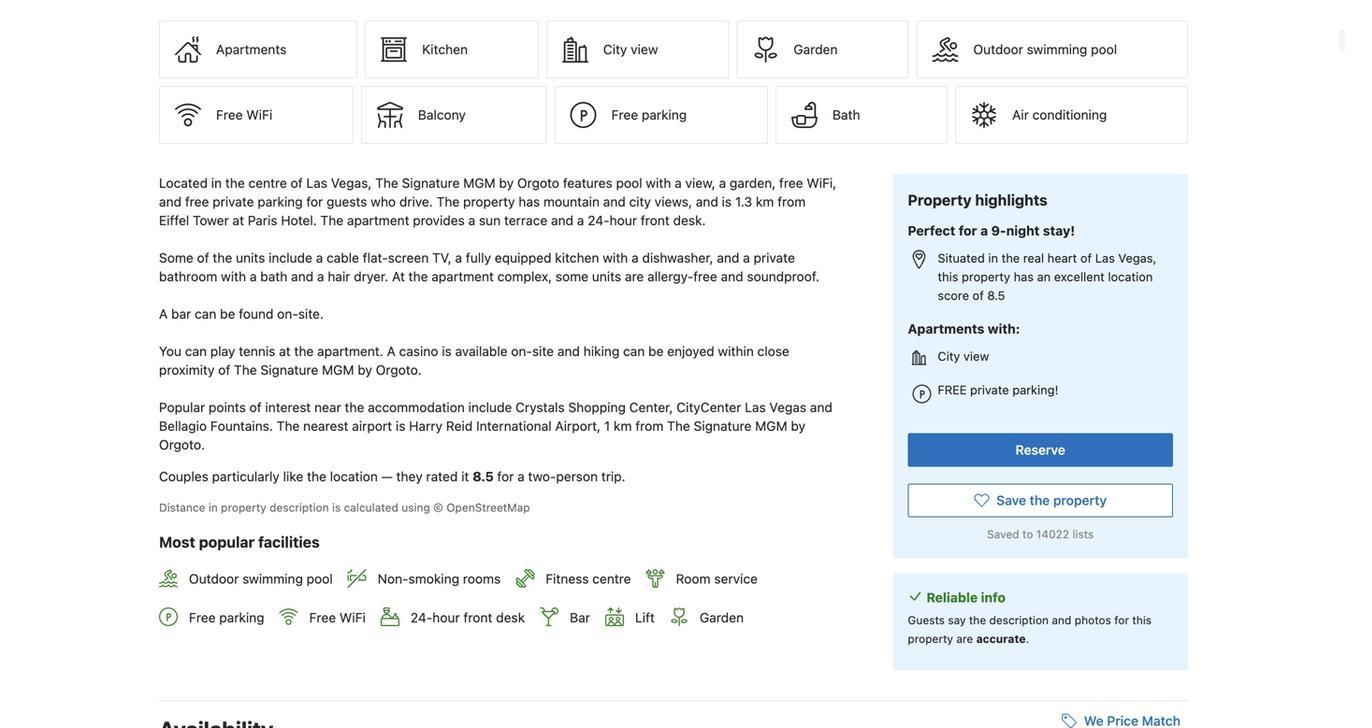 Task type: vqa. For each thing, say whether or not it's contained in the screenshot.
week
no



Task type: describe. For each thing, give the bounding box(es) containing it.
1 horizontal spatial include
[[468, 400, 512, 416]]

9-
[[992, 223, 1007, 238]]

0 vertical spatial on-
[[277, 307, 298, 322]]

the up "bathroom"
[[213, 250, 232, 266]]

particularly
[[212, 469, 280, 485]]

heart
[[1048, 251, 1077, 265]]

1 vertical spatial be
[[649, 344, 664, 359]]

has inside situated in the real heart of las vegas, this property has an excellent location score of 8.5
[[1014, 270, 1034, 284]]

kitchen
[[555, 250, 599, 266]]

dishwasher,
[[642, 250, 714, 266]]

1 horizontal spatial with
[[603, 250, 628, 266]]

outdoor inside button
[[974, 42, 1024, 57]]

non-
[[378, 572, 409, 587]]

2 horizontal spatial mgm
[[755, 419, 788, 434]]

of up hotel.
[[291, 176, 303, 191]]

nearest
[[303, 419, 349, 434]]

tennis
[[239, 344, 275, 359]]

0 horizontal spatial hour
[[433, 610, 460, 626]]

24- inside located in the centre of las vegas, the signature mgm by orgoto features pool with a view, a garden, free wifi, and free private parking for guests who drive. the property has mountain and city views, and is 1.3 km from eiffel tower at paris hotel. the apartment provides a sun terrace and a 24-hour front desk. some of the units include a cable flat-screen tv, a fully equipped kitchen with a dishwasher, and a private bathroom with a bath and a hair dryer. at the apartment complex, some units are allergy-free and soundproof. a bar can be found on-site. you can play tennis at the apartment. a casino is available on-site and hiking can be enjoyed within close proximity of the signature mgm by orgoto. popular points of interest near the accommodation include crystals shopping center, citycenter las vegas and bellagio fountains. the nearest airport is harry reid international airport, 1 km from the signature mgm by orgoto.
[[588, 213, 610, 228]]

saved to 14022 lists
[[987, 528, 1094, 541]]

eiffel
[[159, 213, 189, 228]]

tv,
[[432, 250, 452, 266]]

accurate .
[[977, 633, 1029, 646]]

—
[[381, 469, 393, 485]]

a left 9-
[[981, 223, 988, 238]]

las inside situated in the real heart of las vegas, this property has an excellent location score of 8.5
[[1096, 251, 1115, 265]]

this inside guests say the description and photos for this property are
[[1133, 614, 1152, 627]]

and right 'site'
[[558, 344, 580, 359]]

some
[[556, 269, 589, 285]]

8.5 inside situated in the real heart of las vegas, this property has an excellent location score of 8.5
[[988, 289, 1005, 303]]

free parking button
[[555, 86, 768, 144]]

apartments for apartments
[[216, 42, 287, 57]]

located in the centre of las vegas, the signature mgm by orgoto features pool with a view, a garden, free wifi, and free private parking for guests who drive. the property has mountain and city views, and is 1.3 km from eiffel tower at paris hotel. the apartment provides a sun terrace and a 24-hour front desk. some of the units include a cable flat-screen tv, a fully equipped kitchen with a dishwasher, and a private bathroom with a bath and a hair dryer. at the apartment complex, some units are allergy-free and soundproof. a bar can be found on-site. you can play tennis at the apartment. a casino is available on-site and hiking can be enjoyed within close proximity of the signature mgm by orgoto. popular points of interest near the accommodation include crystals shopping center, citycenter las vegas and bellagio fountains. the nearest airport is harry reid international airport, 1 km from the signature mgm by orgoto.
[[159, 176, 840, 453]]

of up fountains.
[[249, 400, 262, 416]]

are inside located in the centre of las vegas, the signature mgm by orgoto features pool with a view, a garden, free wifi, and free private parking for guests who drive. the property has mountain and city views, and is 1.3 km from eiffel tower at paris hotel. the apartment provides a sun terrace and a 24-hour front desk. some of the units include a cable flat-screen tv, a fully equipped kitchen with a dishwasher, and a private bathroom with a bath and a hair dryer. at the apartment complex, some units are allergy-free and soundproof. a bar can be found on-site. you can play tennis at the apartment. a casino is available on-site and hiking can be enjoyed within close proximity of the signature mgm by orgoto. popular points of interest near the accommodation include crystals shopping center, citycenter las vegas and bellagio fountains. the nearest airport is harry reid international airport, 1 km from the signature mgm by orgoto.
[[625, 269, 644, 285]]

rated
[[426, 469, 458, 485]]

and inside guests say the description and photos for this property are
[[1052, 614, 1072, 627]]

the down guests
[[320, 213, 344, 228]]

1 vertical spatial 8.5
[[473, 469, 494, 485]]

2 vertical spatial parking
[[219, 610, 264, 626]]

front inside located in the centre of las vegas, the signature mgm by orgoto features pool with a view, a garden, free wifi, and free private parking for guests who drive. the property has mountain and city views, and is 1.3 km from eiffel tower at paris hotel. the apartment provides a sun terrace and a 24-hour front desk. some of the units include a cable flat-screen tv, a fully equipped kitchen with a dishwasher, and a private bathroom with a bath and a hair dryer. at the apartment complex, some units are allergy-free and soundproof. a bar can be found on-site. you can play tennis at the apartment. a casino is available on-site and hiking can be enjoyed within close proximity of the signature mgm by orgoto. popular points of interest near the accommodation include crystals shopping center, citycenter las vegas and bellagio fountains. the nearest airport is harry reid international airport, 1 km from the signature mgm by orgoto.
[[641, 213, 670, 228]]

a up the soundproof. on the top of the page
[[743, 250, 750, 266]]

features
[[563, 176, 613, 191]]

.
[[1026, 633, 1029, 646]]

0 horizontal spatial free parking
[[189, 610, 264, 626]]

international
[[476, 419, 552, 434]]

reliable info
[[927, 590, 1006, 606]]

in for distance
[[209, 502, 218, 515]]

complex,
[[498, 269, 552, 285]]

cable
[[327, 250, 359, 266]]

smoking
[[409, 572, 460, 587]]

view inside city view button
[[631, 42, 658, 57]]

located
[[159, 176, 208, 191]]

bar
[[570, 610, 590, 626]]

apartments with:
[[908, 321, 1020, 337]]

garden inside 'garden' button
[[794, 42, 838, 57]]

1 vertical spatial free
[[185, 194, 209, 210]]

2 horizontal spatial private
[[970, 383, 1009, 397]]

1 horizontal spatial free
[[694, 269, 718, 285]]

0 horizontal spatial with
[[221, 269, 246, 285]]

the down the tennis
[[234, 363, 257, 378]]

for inside located in the centre of las vegas, the signature mgm by orgoto features pool with a view, a garden, free wifi, and free private parking for guests who drive. the property has mountain and city views, and is 1.3 km from eiffel tower at paris hotel. the apartment provides a sun terrace and a 24-hour front desk. some of the units include a cable flat-screen tv, a fully equipped kitchen with a dishwasher, and a private bathroom with a bath and a hair dryer. at the apartment complex, some units are allergy-free and soundproof. a bar can be found on-site. you can play tennis at the apartment. a casino is available on-site and hiking can be enjoyed within close proximity of the signature mgm by orgoto. popular points of interest near the accommodation include crystals shopping center, citycenter las vegas and bellagio fountains. the nearest airport is harry reid international airport, 1 km from the signature mgm by orgoto.
[[306, 194, 323, 210]]

two-
[[528, 469, 556, 485]]

pool inside located in the centre of las vegas, the signature mgm by orgoto features pool with a view, a garden, free wifi, and free private parking for guests who drive. the property has mountain and city views, and is 1.3 km from eiffel tower at paris hotel. the apartment provides a sun terrace and a 24-hour front desk. some of the units include a cable flat-screen tv, a fully equipped kitchen with a dishwasher, and a private bathroom with a bath and a hair dryer. at the apartment complex, some units are allergy-free and soundproof. a bar can be found on-site. you can play tennis at the apartment. a casino is available on-site and hiking can be enjoyed within close proximity of the signature mgm by orgoto. popular points of interest near the accommodation include crystals shopping center, citycenter las vegas and bellagio fountains. the nearest airport is harry reid international airport, 1 km from the signature mgm by orgoto.
[[616, 176, 642, 191]]

it
[[461, 469, 469, 485]]

conditioning
[[1033, 107, 1107, 123]]

of up excellent
[[1081, 251, 1092, 265]]

garden button
[[737, 21, 909, 79]]

kitchen
[[422, 42, 468, 57]]

of up "bathroom"
[[197, 250, 209, 266]]

within
[[718, 344, 754, 359]]

close
[[758, 344, 790, 359]]

1 horizontal spatial units
[[592, 269, 621, 285]]

some
[[159, 250, 193, 266]]

is right casino
[[442, 344, 452, 359]]

rooms
[[463, 572, 501, 587]]

0 horizontal spatial mgm
[[322, 363, 354, 378]]

1 horizontal spatial signature
[[402, 176, 460, 191]]

property
[[908, 191, 972, 209]]

0 vertical spatial free
[[779, 176, 803, 191]]

site
[[532, 344, 554, 359]]

is down accommodation
[[396, 419, 406, 434]]

a left cable
[[316, 250, 323, 266]]

apartments for apartments with:
[[908, 321, 985, 337]]

perfect
[[908, 223, 956, 238]]

1
[[604, 419, 610, 434]]

14022
[[1037, 528, 1070, 541]]

bellagio
[[159, 419, 207, 434]]

0 vertical spatial orgoto.
[[376, 363, 422, 378]]

parking!
[[1013, 383, 1059, 397]]

reliable
[[927, 590, 978, 606]]

parking inside located in the centre of las vegas, the signature mgm by orgoto features pool with a view, a garden, free wifi, and free private parking for guests who drive. the property has mountain and city views, and is 1.3 km from eiffel tower at paris hotel. the apartment provides a sun terrace and a 24-hour front desk. some of the units include a cable flat-screen tv, a fully equipped kitchen with a dishwasher, and a private bathroom with a bath and a hair dryer. at the apartment complex, some units are allergy-free and soundproof. a bar can be found on-site. you can play tennis at the apartment. a casino is available on-site and hiking can be enjoyed within close proximity of the signature mgm by orgoto. popular points of interest near the accommodation include crystals shopping center, citycenter las vegas and bellagio fountains. the nearest airport is harry reid international airport, 1 km from the signature mgm by orgoto.
[[258, 194, 303, 210]]

a left two-
[[518, 469, 525, 485]]

an
[[1037, 270, 1051, 284]]

the up the who
[[375, 176, 398, 191]]

fully
[[466, 250, 491, 266]]

0 vertical spatial from
[[778, 194, 806, 210]]

soundproof.
[[747, 269, 820, 285]]

for inside guests say the description and photos for this property are
[[1115, 614, 1129, 627]]

dryer.
[[354, 269, 389, 285]]

and up eiffel
[[159, 194, 182, 210]]

night
[[1007, 223, 1040, 238]]

and down view,
[[696, 194, 719, 210]]

0 horizontal spatial at
[[233, 213, 244, 228]]

lift
[[635, 610, 655, 626]]

1 vertical spatial free wifi
[[309, 610, 366, 626]]

1 horizontal spatial at
[[279, 344, 291, 359]]

guests
[[908, 614, 945, 627]]

play
[[210, 344, 235, 359]]

at
[[392, 269, 405, 285]]

the inside situated in the real heart of las vegas, this property has an excellent location score of 8.5
[[1002, 251, 1020, 265]]

0 vertical spatial apartment
[[347, 213, 409, 228]]

this inside situated in the real heart of las vegas, this property has an excellent location score of 8.5
[[938, 270, 959, 284]]

1 vertical spatial signature
[[261, 363, 318, 378]]

couples particularly like the location — they rated it 8.5 for a two-person trip.
[[159, 469, 626, 485]]

fitness centre
[[546, 572, 631, 587]]

1 vertical spatial private
[[754, 250, 795, 266]]

the right like
[[307, 469, 327, 485]]

2 vertical spatial by
[[791, 419, 806, 434]]

near
[[314, 400, 341, 416]]

1 vertical spatial outdoor
[[189, 572, 239, 587]]

property inside situated in the real heart of las vegas, this property has an excellent location score of 8.5
[[962, 270, 1011, 284]]

saved
[[987, 528, 1020, 541]]

property inside located in the centre of las vegas, the signature mgm by orgoto features pool with a view, a garden, free wifi, and free private parking for guests who drive. the property has mountain and city views, and is 1.3 km from eiffel tower at paris hotel. the apartment provides a sun terrace and a 24-hour front desk. some of the units include a cable flat-screen tv, a fully equipped kitchen with a dishwasher, and a private bathroom with a bath and a hair dryer. at the apartment complex, some units are allergy-free and soundproof. a bar can be found on-site. you can play tennis at the apartment. a casino is available on-site and hiking can be enjoyed within close proximity of the signature mgm by orgoto. popular points of interest near the accommodation include crystals shopping center, citycenter las vegas and bellagio fountains. the nearest airport is harry reid international airport, 1 km from the signature mgm by orgoto.
[[463, 194, 515, 210]]

of right score
[[973, 289, 984, 303]]

person
[[556, 469, 598, 485]]

crystals
[[516, 400, 565, 416]]

the right at
[[409, 269, 428, 285]]

2 horizontal spatial with
[[646, 176, 671, 191]]

is left 1.3
[[722, 194, 732, 210]]

a up the views,
[[675, 176, 682, 191]]

free down popular
[[189, 610, 216, 626]]

0 vertical spatial km
[[756, 194, 774, 210]]

tower
[[193, 213, 229, 228]]

a down mountain
[[577, 213, 584, 228]]

the inside dropdown button
[[1030, 493, 1050, 509]]

provides
[[413, 213, 465, 228]]

property inside guests say the description and photos for this property are
[[908, 633, 953, 646]]

is left 'calculated'
[[332, 502, 341, 515]]

harry
[[409, 419, 443, 434]]

the up provides
[[437, 194, 460, 210]]

situated
[[938, 251, 985, 265]]

0 vertical spatial a
[[159, 307, 168, 322]]

1 vertical spatial a
[[387, 344, 396, 359]]

balcony
[[418, 107, 466, 123]]

the down site.
[[294, 344, 314, 359]]

save the property button
[[908, 484, 1173, 518]]

0 horizontal spatial front
[[464, 610, 493, 626]]

0 horizontal spatial pool
[[307, 572, 333, 587]]

the down center,
[[667, 419, 690, 434]]

0 horizontal spatial orgoto.
[[159, 438, 205, 453]]

the down interest on the left bottom of page
[[277, 419, 300, 434]]

desk
[[496, 610, 525, 626]]

0 horizontal spatial from
[[636, 419, 664, 434]]

can up proximity
[[185, 344, 207, 359]]

city inside city view button
[[603, 42, 627, 57]]

0 horizontal spatial location
[[330, 469, 378, 485]]

and left "city"
[[603, 194, 626, 210]]

a left bath
[[250, 269, 257, 285]]

score
[[938, 289, 969, 303]]

0 horizontal spatial units
[[236, 250, 265, 266]]

a right tv,
[[455, 250, 462, 266]]

and down mountain
[[551, 213, 574, 228]]

free private parking!
[[938, 383, 1059, 397]]

kitchen button
[[365, 21, 539, 79]]

lists
[[1073, 528, 1094, 541]]

screen
[[388, 250, 429, 266]]

0 horizontal spatial outdoor swimming pool
[[189, 572, 333, 587]]

and right vegas
[[810, 400, 833, 416]]

can right hiking
[[623, 344, 645, 359]]

in for situated
[[989, 251, 998, 265]]

non-smoking rooms
[[378, 572, 501, 587]]

0 vertical spatial private
[[213, 194, 254, 210]]

and left the soundproof. on the top of the page
[[721, 269, 744, 285]]

the up tower
[[225, 176, 245, 191]]

1 vertical spatial 24-
[[411, 610, 433, 626]]

calculated
[[344, 502, 398, 515]]

city view button
[[546, 21, 729, 79]]

of down play
[[218, 363, 230, 378]]

1 horizontal spatial view
[[964, 349, 989, 363]]

bar
[[171, 307, 191, 322]]

fountains.
[[210, 419, 273, 434]]

property down particularly
[[221, 502, 266, 515]]

airport,
[[555, 419, 601, 434]]

for up situated
[[959, 223, 977, 238]]

free inside button
[[612, 107, 638, 123]]

terrace
[[504, 213, 548, 228]]

1 vertical spatial apartment
[[432, 269, 494, 285]]

available
[[455, 344, 508, 359]]

popular
[[199, 534, 255, 552]]

1 vertical spatial city view
[[938, 349, 989, 363]]

a left dishwasher,
[[632, 250, 639, 266]]

service
[[714, 572, 758, 587]]

hair
[[328, 269, 350, 285]]



Task type: locate. For each thing, give the bounding box(es) containing it.
0 horizontal spatial this
[[938, 270, 959, 284]]

with:
[[988, 321, 1020, 337]]

and right dishwasher,
[[717, 250, 740, 266]]

0 vertical spatial las
[[306, 176, 328, 191]]

1 horizontal spatial las
[[745, 400, 766, 416]]

location right excellent
[[1108, 270, 1153, 284]]

1 vertical spatial las
[[1096, 251, 1115, 265]]

are inside guests say the description and photos for this property are
[[957, 633, 973, 646]]

for
[[306, 194, 323, 210], [959, 223, 977, 238], [497, 469, 514, 485], [1115, 614, 1129, 627]]

1.3
[[735, 194, 752, 210]]

free inside 'button'
[[216, 107, 243, 123]]

signature up the drive.
[[402, 176, 460, 191]]

1 vertical spatial hour
[[433, 610, 460, 626]]

0 horizontal spatial city
[[603, 42, 627, 57]]

hour down non-smoking rooms
[[433, 610, 460, 626]]

excellent
[[1054, 270, 1105, 284]]

city view down apartments with:
[[938, 349, 989, 363]]

1 horizontal spatial from
[[778, 194, 806, 210]]

allergy-
[[648, 269, 694, 285]]

the
[[375, 176, 398, 191], [437, 194, 460, 210], [320, 213, 344, 228], [234, 363, 257, 378], [277, 419, 300, 434], [667, 419, 690, 434]]

1 vertical spatial wifi
[[340, 610, 366, 626]]

0 vertical spatial be
[[220, 307, 235, 322]]

parking down most popular facilities
[[219, 610, 264, 626]]

1 vertical spatial location
[[330, 469, 378, 485]]

0 vertical spatial are
[[625, 269, 644, 285]]

8.5 right "it"
[[473, 469, 494, 485]]

pool
[[1091, 42, 1117, 57], [616, 176, 642, 191], [307, 572, 333, 587]]

a
[[159, 307, 168, 322], [387, 344, 396, 359]]

1 vertical spatial garden
[[700, 610, 744, 626]]

description inside guests say the description and photos for this property are
[[990, 614, 1049, 627]]

location inside situated in the real heart of las vegas, this property has an excellent location score of 8.5
[[1108, 270, 1153, 284]]

0 horizontal spatial apartments
[[216, 42, 287, 57]]

citycenter
[[677, 400, 741, 416]]

2 horizontal spatial signature
[[694, 419, 752, 434]]

balcony button
[[361, 86, 547, 144]]

property inside dropdown button
[[1054, 493, 1107, 509]]

vegas
[[770, 400, 807, 416]]

front left "desk"
[[464, 610, 493, 626]]

1 horizontal spatial pool
[[616, 176, 642, 191]]

free
[[779, 176, 803, 191], [185, 194, 209, 210], [694, 269, 718, 285]]

0 vertical spatial has
[[519, 194, 540, 210]]

the left "real"
[[1002, 251, 1020, 265]]

distance in property description is calculated using © openstreetmap
[[159, 502, 530, 515]]

air conditioning
[[1013, 107, 1107, 123]]

0 vertical spatial hour
[[610, 213, 637, 228]]

hotel.
[[281, 213, 317, 228]]

view
[[631, 42, 658, 57], [964, 349, 989, 363]]

0 horizontal spatial signature
[[261, 363, 318, 378]]

0 vertical spatial vegas,
[[331, 176, 372, 191]]

room service
[[676, 572, 758, 587]]

0 vertical spatial 8.5
[[988, 289, 1005, 303]]

free down facilities
[[309, 610, 336, 626]]

apartment down the who
[[347, 213, 409, 228]]

apartments inside apartments button
[[216, 42, 287, 57]]

from
[[778, 194, 806, 210], [636, 419, 664, 434]]

can right bar
[[195, 307, 216, 322]]

parking inside button
[[642, 107, 687, 123]]

has inside located in the centre of las vegas, the signature mgm by orgoto features pool with a view, a garden, free wifi, and free private parking for guests who drive. the property has mountain and city views, and is 1.3 km from eiffel tower at paris hotel. the apartment provides a sun terrace and a 24-hour front desk. some of the units include a cable flat-screen tv, a fully equipped kitchen with a dishwasher, and a private bathroom with a bath and a hair dryer. at the apartment complex, some units are allergy-free and soundproof. a bar can be found on-site. you can play tennis at the apartment. a casino is available on-site and hiking can be enjoyed within close proximity of the signature mgm by orgoto. popular points of interest near the accommodation include crystals shopping center, citycenter las vegas and bellagio fountains. the nearest airport is harry reid international airport, 1 km from the signature mgm by orgoto.
[[519, 194, 540, 210]]

accommodation
[[368, 400, 465, 416]]

1 vertical spatial from
[[636, 419, 664, 434]]

0 vertical spatial units
[[236, 250, 265, 266]]

2 vertical spatial las
[[745, 400, 766, 416]]

mgm up sun
[[463, 176, 496, 191]]

apartments down score
[[908, 321, 985, 337]]

0 vertical spatial city
[[603, 42, 627, 57]]

from right 1.3
[[778, 194, 806, 210]]

1 vertical spatial mgm
[[322, 363, 354, 378]]

casino
[[399, 344, 438, 359]]

on- right available at the top of the page
[[511, 344, 532, 359]]

0 vertical spatial centre
[[248, 176, 287, 191]]

swimming down facilities
[[243, 572, 303, 587]]

2 vertical spatial signature
[[694, 419, 752, 434]]

with up the views,
[[646, 176, 671, 191]]

1 horizontal spatial km
[[756, 194, 774, 210]]

of
[[291, 176, 303, 191], [197, 250, 209, 266], [1081, 251, 1092, 265], [973, 289, 984, 303], [218, 363, 230, 378], [249, 400, 262, 416]]

0 vertical spatial with
[[646, 176, 671, 191]]

highlights
[[975, 191, 1048, 209]]

free down city view button
[[612, 107, 638, 123]]

signature down the tennis
[[261, 363, 318, 378]]

hiking
[[584, 344, 620, 359]]

wifi
[[246, 107, 272, 123], [340, 610, 366, 626]]

outdoor swimming pool inside outdoor swimming pool button
[[974, 42, 1117, 57]]

1 horizontal spatial by
[[499, 176, 514, 191]]

vegas, inside situated in the real heart of las vegas, this property has an excellent location score of 8.5
[[1119, 251, 1157, 265]]

facilities
[[258, 534, 320, 552]]

0 horizontal spatial swimming
[[243, 572, 303, 587]]

equipped
[[495, 250, 552, 266]]

parking down city view button
[[642, 107, 687, 123]]

orgoto
[[517, 176, 560, 191]]

situated in the real heart of las vegas, this property has an excellent location score of 8.5
[[938, 251, 1157, 303]]

las
[[306, 176, 328, 191], [1096, 251, 1115, 265], [745, 400, 766, 416]]

free
[[216, 107, 243, 123], [612, 107, 638, 123], [189, 610, 216, 626], [309, 610, 336, 626]]

vegas,
[[331, 176, 372, 191], [1119, 251, 1157, 265]]

pool down facilities
[[307, 572, 333, 587]]

city
[[603, 42, 627, 57], [938, 349, 960, 363]]

swimming inside button
[[1027, 42, 1088, 57]]

0 horizontal spatial by
[[358, 363, 372, 378]]

free wifi button
[[159, 86, 354, 144]]

0 horizontal spatial a
[[159, 307, 168, 322]]

photos
[[1075, 614, 1112, 627]]

in for located
[[211, 176, 222, 191]]

free down apartments button at left
[[216, 107, 243, 123]]

they
[[396, 469, 423, 485]]

outdoor swimming pool down most popular facilities
[[189, 572, 333, 587]]

views,
[[655, 194, 692, 210]]

most
[[159, 534, 195, 552]]

private up the soundproof. on the top of the page
[[754, 250, 795, 266]]

pool inside button
[[1091, 42, 1117, 57]]

couples
[[159, 469, 209, 485]]

city up the free parking button
[[603, 42, 627, 57]]

on- right found
[[277, 307, 298, 322]]

for up hotel.
[[306, 194, 323, 210]]

2 vertical spatial private
[[970, 383, 1009, 397]]

private right free
[[970, 383, 1009, 397]]

0 horizontal spatial garden
[[700, 610, 744, 626]]

0 vertical spatial mgm
[[463, 176, 496, 191]]

front down "city"
[[641, 213, 670, 228]]

stay!
[[1043, 223, 1075, 238]]

view up the free parking button
[[631, 42, 658, 57]]

include up bath
[[269, 250, 312, 266]]

1 vertical spatial apartments
[[908, 321, 985, 337]]

0 horizontal spatial km
[[614, 419, 632, 434]]

and left photos
[[1052, 614, 1072, 627]]

can
[[195, 307, 216, 322], [185, 344, 207, 359], [623, 344, 645, 359]]

free wifi inside 'button'
[[216, 107, 272, 123]]

free parking inside button
[[612, 107, 687, 123]]

a left bar
[[159, 307, 168, 322]]

las left vegas
[[745, 400, 766, 416]]

km right 1
[[614, 419, 632, 434]]

1 vertical spatial city
[[938, 349, 960, 363]]

and right bath
[[291, 269, 314, 285]]

perfect for a 9-night stay!
[[908, 223, 1075, 238]]

1 vertical spatial in
[[989, 251, 998, 265]]

distance
[[159, 502, 205, 515]]

site.
[[298, 307, 324, 322]]

1 vertical spatial by
[[358, 363, 372, 378]]

in inside located in the centre of las vegas, the signature mgm by orgoto features pool with a view, a garden, free wifi, and free private parking for guests who drive. the property has mountain and city views, and is 1.3 km from eiffel tower at paris hotel. the apartment provides a sun terrace and a 24-hour front desk. some of the units include a cable flat-screen tv, a fully equipped kitchen with a dishwasher, and a private bathroom with a bath and a hair dryer. at the apartment complex, some units are allergy-free and soundproof. a bar can be found on-site. you can play tennis at the apartment. a casino is available on-site and hiking can be enjoyed within close proximity of the signature mgm by orgoto. popular points of interest near the accommodation include crystals shopping center, citycenter las vegas and bellagio fountains. the nearest airport is harry reid international airport, 1 km from the signature mgm by orgoto.
[[211, 176, 222, 191]]

property highlights
[[908, 191, 1048, 209]]

with
[[646, 176, 671, 191], [603, 250, 628, 266], [221, 269, 246, 285]]

room
[[676, 572, 711, 587]]

1 horizontal spatial wifi
[[340, 610, 366, 626]]

parking
[[642, 107, 687, 123], [258, 194, 303, 210], [219, 610, 264, 626]]

mgm down apartment.
[[322, 363, 354, 378]]

save
[[997, 493, 1027, 509]]

24-hour front desk
[[411, 610, 525, 626]]

vegas, inside located in the centre of las vegas, the signature mgm by orgoto features pool with a view, a garden, free wifi, and free private parking for guests who drive. the property has mountain and city views, and is 1.3 km from eiffel tower at paris hotel. the apartment provides a sun terrace and a 24-hour front desk. some of the units include a cable flat-screen tv, a fully equipped kitchen with a dishwasher, and a private bathroom with a bath and a hair dryer. at the apartment complex, some units are allergy-free and soundproof. a bar can be found on-site. you can play tennis at the apartment. a casino is available on-site and hiking can be enjoyed within close proximity of the signature mgm by orgoto. popular points of interest near the accommodation include crystals shopping center, citycenter las vegas and bellagio fountains. the nearest airport is harry reid international airport, 1 km from the signature mgm by orgoto.
[[331, 176, 372, 191]]

wifi inside 'button'
[[246, 107, 272, 123]]

orgoto. down casino
[[376, 363, 422, 378]]

1 vertical spatial are
[[957, 633, 973, 646]]

1 vertical spatial front
[[464, 610, 493, 626]]

private up tower
[[213, 194, 254, 210]]

found
[[239, 307, 274, 322]]

0 horizontal spatial las
[[306, 176, 328, 191]]

signature down citycenter
[[694, 419, 752, 434]]

2 vertical spatial in
[[209, 502, 218, 515]]

garden,
[[730, 176, 776, 191]]

0 vertical spatial swimming
[[1027, 42, 1088, 57]]

outdoor swimming pool
[[974, 42, 1117, 57], [189, 572, 333, 587]]

pool up "city"
[[616, 176, 642, 191]]

0 horizontal spatial 8.5
[[473, 469, 494, 485]]

to
[[1023, 528, 1033, 541]]

0 vertical spatial this
[[938, 270, 959, 284]]

flat-
[[363, 250, 388, 266]]

this right photos
[[1133, 614, 1152, 627]]

0 horizontal spatial include
[[269, 250, 312, 266]]

mgm
[[463, 176, 496, 191], [322, 363, 354, 378], [755, 419, 788, 434]]

8.5 up with:
[[988, 289, 1005, 303]]

outdoor swimming pool up air conditioning
[[974, 42, 1117, 57]]

0 vertical spatial signature
[[402, 176, 460, 191]]

location up distance in property description is calculated using © openstreetmap
[[330, 469, 378, 485]]

1 vertical spatial centre
[[593, 572, 631, 587]]

description for is
[[270, 502, 329, 515]]

property
[[463, 194, 515, 210], [962, 270, 1011, 284], [1054, 493, 1107, 509], [221, 502, 266, 515], [908, 633, 953, 646]]

0 horizontal spatial free
[[185, 194, 209, 210]]

0 horizontal spatial description
[[270, 502, 329, 515]]

property up sun
[[463, 194, 515, 210]]

fitness
[[546, 572, 589, 587]]

garden up bath
[[794, 42, 838, 57]]

the right save
[[1030, 493, 1050, 509]]

and
[[159, 194, 182, 210], [603, 194, 626, 210], [696, 194, 719, 210], [551, 213, 574, 228], [717, 250, 740, 266], [291, 269, 314, 285], [721, 269, 744, 285], [558, 344, 580, 359], [810, 400, 833, 416], [1052, 614, 1072, 627]]

outdoor up air
[[974, 42, 1024, 57]]

say
[[948, 614, 966, 627]]

a right view,
[[719, 176, 726, 191]]

1 horizontal spatial mgm
[[463, 176, 496, 191]]

outdoor swimming pool button
[[917, 21, 1188, 79]]

0 horizontal spatial be
[[220, 307, 235, 322]]

city down apartments with:
[[938, 349, 960, 363]]

units up bath
[[236, 250, 265, 266]]

this up score
[[938, 270, 959, 284]]

0 vertical spatial at
[[233, 213, 244, 228]]

1 horizontal spatial description
[[990, 614, 1049, 627]]

in inside situated in the real heart of las vegas, this property has an excellent location score of 8.5
[[989, 251, 998, 265]]

0 vertical spatial location
[[1108, 270, 1153, 284]]

0 vertical spatial wifi
[[246, 107, 272, 123]]

garden down room service
[[700, 610, 744, 626]]

1 horizontal spatial has
[[1014, 270, 1034, 284]]

0 vertical spatial by
[[499, 176, 514, 191]]

1 horizontal spatial free wifi
[[309, 610, 366, 626]]

8.5
[[988, 289, 1005, 303], [473, 469, 494, 485]]

trip.
[[602, 469, 626, 485]]

hour inside located in the centre of las vegas, the signature mgm by orgoto features pool with a view, a garden, free wifi, and free private parking for guests who drive. the property has mountain and city views, and is 1.3 km from eiffel tower at paris hotel. the apartment provides a sun terrace and a 24-hour front desk. some of the units include a cable flat-screen tv, a fully equipped kitchen with a dishwasher, and a private bathroom with a bath and a hair dryer. at the apartment complex, some units are allergy-free and soundproof. a bar can be found on-site. you can play tennis at the apartment. a casino is available on-site and hiking can be enjoyed within close proximity of the signature mgm by orgoto. popular points of interest near the accommodation include crystals shopping center, citycenter las vegas and bellagio fountains. the nearest airport is harry reid international airport, 1 km from the signature mgm by orgoto.
[[610, 213, 637, 228]]

openstreetmap
[[447, 502, 530, 515]]

airport
[[352, 419, 392, 434]]

2 vertical spatial pool
[[307, 572, 333, 587]]

1 vertical spatial this
[[1133, 614, 1152, 627]]

free down dishwasher,
[[694, 269, 718, 285]]

1 vertical spatial at
[[279, 344, 291, 359]]

1 vertical spatial units
[[592, 269, 621, 285]]

for right photos
[[1115, 614, 1129, 627]]

drive.
[[399, 194, 433, 210]]

centre inside located in the centre of las vegas, the signature mgm by orgoto features pool with a view, a garden, free wifi, and free private parking for guests who drive. the property has mountain and city views, and is 1.3 km from eiffel tower at paris hotel. the apartment provides a sun terrace and a 24-hour front desk. some of the units include a cable flat-screen tv, a fully equipped kitchen with a dishwasher, and a private bathroom with a bath and a hair dryer. at the apartment complex, some units are allergy-free and soundproof. a bar can be found on-site. you can play tennis at the apartment. a casino is available on-site and hiking can be enjoyed within close proximity of the signature mgm by orgoto. popular points of interest near the accommodation include crystals shopping center, citycenter las vegas and bellagio fountains. the nearest airport is harry reid international airport, 1 km from the signature mgm by orgoto.
[[248, 176, 287, 191]]

orgoto.
[[376, 363, 422, 378], [159, 438, 205, 453]]

0 vertical spatial city view
[[603, 42, 658, 57]]

swimming up air conditioning
[[1027, 42, 1088, 57]]

1 horizontal spatial city view
[[938, 349, 989, 363]]

centre right fitness
[[593, 572, 631, 587]]

using
[[402, 502, 430, 515]]

1 horizontal spatial be
[[649, 344, 664, 359]]

las up guests
[[306, 176, 328, 191]]

for up openstreetmap
[[497, 469, 514, 485]]

free left wifi,
[[779, 176, 803, 191]]

be left enjoyed
[[649, 344, 664, 359]]

24- down mountain
[[588, 213, 610, 228]]

0 vertical spatial in
[[211, 176, 222, 191]]

1 horizontal spatial front
[[641, 213, 670, 228]]

bath
[[260, 269, 288, 285]]

0 horizontal spatial outdoor
[[189, 572, 239, 587]]

1 horizontal spatial outdoor
[[974, 42, 1024, 57]]

1 horizontal spatial apartment
[[432, 269, 494, 285]]

1 vertical spatial orgoto.
[[159, 438, 205, 453]]

save the property
[[997, 493, 1107, 509]]

2 horizontal spatial by
[[791, 419, 806, 434]]

description down like
[[270, 502, 329, 515]]

0 horizontal spatial view
[[631, 42, 658, 57]]

a left the hair
[[317, 269, 324, 285]]

the inside guests say the description and photos for this property are
[[969, 614, 986, 627]]

city view inside button
[[603, 42, 658, 57]]

centre up paris
[[248, 176, 287, 191]]

bathroom
[[159, 269, 217, 285]]

has left an
[[1014, 270, 1034, 284]]

units right some
[[592, 269, 621, 285]]

reserve
[[1016, 443, 1066, 458]]

0 horizontal spatial has
[[519, 194, 540, 210]]

shopping
[[568, 400, 626, 416]]

air conditioning button
[[955, 86, 1188, 144]]

description for and
[[990, 614, 1049, 627]]

a left sun
[[468, 213, 476, 228]]

parking up paris
[[258, 194, 303, 210]]

vegas, right heart
[[1119, 251, 1157, 265]]

the up airport
[[345, 400, 364, 416]]

1 vertical spatial on-
[[511, 344, 532, 359]]

free parking down city view button
[[612, 107, 687, 123]]

view down apartments with:
[[964, 349, 989, 363]]



